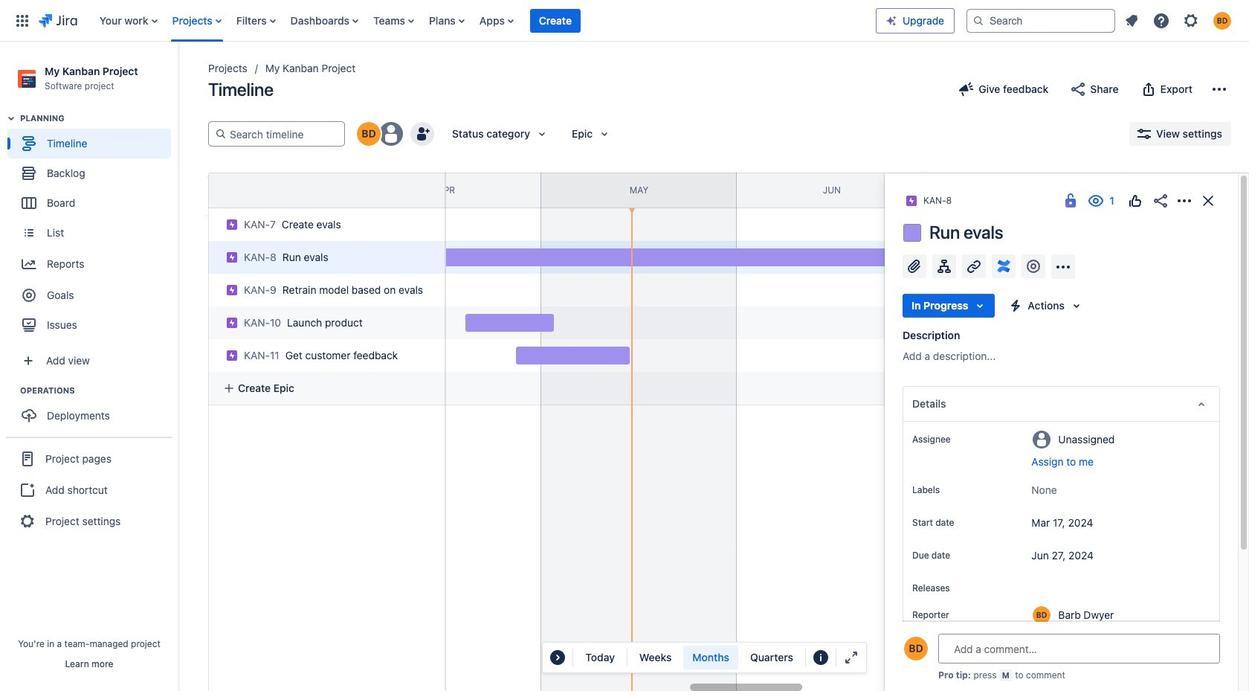 Task type: vqa. For each thing, say whether or not it's contained in the screenshot.
"CLOSE" icon
yes



Task type: describe. For each thing, give the bounding box(es) containing it.
planning image
[[2, 109, 20, 127]]

epic image for first cell from the bottom
[[226, 350, 238, 362]]

operations image
[[2, 382, 20, 400]]

Add a comment… field
[[939, 634, 1221, 664]]

3 cell from the top
[[202, 302, 448, 339]]

1 column header from the left
[[156, 173, 352, 208]]

help image
[[1153, 12, 1171, 29]]

legend image
[[812, 649, 830, 667]]

goal image
[[22, 289, 36, 302]]

add people image
[[414, 125, 431, 143]]

heading for planning icon
[[20, 112, 178, 124]]

2 vertical spatial group
[[6, 437, 173, 542]]

1 cell from the top
[[202, 237, 448, 274]]

1 horizontal spatial list
[[1119, 7, 1241, 34]]

2 column header from the left
[[927, 173, 1123, 208]]

Search timeline text field
[[227, 122, 338, 146]]

add a child issue image
[[936, 257, 954, 275]]

your profile and settings image
[[1214, 12, 1232, 29]]

timeline view to show as group
[[631, 646, 803, 670]]

4 cell from the top
[[202, 335, 448, 372]]

heading for operations icon
[[20, 385, 178, 397]]



Task type: locate. For each thing, give the bounding box(es) containing it.
0 vertical spatial heading
[[20, 112, 178, 124]]

banner
[[0, 0, 1250, 42]]

appswitcher icon image
[[13, 12, 31, 29]]

sidebar navigation image
[[162, 60, 195, 89]]

close image
[[1200, 192, 1218, 210]]

timeline grid
[[156, 173, 1250, 691]]

2 epic image from the top
[[226, 284, 238, 296]]

details element
[[903, 386, 1221, 422]]

3 epic image from the top
[[226, 350, 238, 362]]

link goals image
[[1025, 257, 1043, 275]]

enter full screen image
[[843, 649, 861, 667]]

1 epic image from the top
[[226, 219, 238, 231]]

1 vertical spatial group
[[7, 385, 178, 435]]

None search field
[[967, 9, 1116, 32]]

0 vertical spatial epic image
[[226, 219, 238, 231]]

1 heading from the top
[[20, 112, 178, 124]]

primary element
[[9, 0, 876, 41]]

1 epic image from the top
[[226, 251, 238, 263]]

0 vertical spatial group
[[7, 112, 178, 345]]

settings image
[[1183, 12, 1201, 29]]

epic image for first cell
[[226, 251, 238, 263]]

1 vertical spatial heading
[[20, 385, 178, 397]]

attach image
[[906, 257, 924, 275]]

2 cell from the top
[[202, 269, 448, 306]]

1 vertical spatial epic image
[[226, 284, 238, 296]]

actions image
[[1176, 192, 1194, 210]]

group for operations icon
[[7, 385, 178, 435]]

group for planning icon
[[7, 112, 178, 345]]

0 horizontal spatial column header
[[156, 173, 352, 208]]

column header
[[156, 173, 352, 208], [927, 173, 1123, 208]]

epic image
[[226, 219, 238, 231], [226, 317, 238, 329]]

project overview element
[[903, 649, 1221, 684]]

list
[[92, 0, 876, 41], [1119, 7, 1241, 34]]

group
[[7, 112, 178, 345], [7, 385, 178, 435], [6, 437, 173, 542]]

cell
[[202, 237, 448, 274], [202, 269, 448, 306], [202, 302, 448, 339], [202, 335, 448, 372]]

row header
[[208, 173, 446, 208]]

sidebar element
[[0, 42, 179, 691]]

2 epic image from the top
[[226, 317, 238, 329]]

epic image
[[226, 251, 238, 263], [226, 284, 238, 296], [226, 350, 238, 362]]

Search field
[[967, 9, 1116, 32]]

1 horizontal spatial column header
[[927, 173, 1123, 208]]

1 vertical spatial epic image
[[226, 317, 238, 329]]

notifications image
[[1123, 12, 1141, 29]]

heading
[[20, 112, 178, 124], [20, 385, 178, 397]]

list item
[[530, 0, 581, 41]]

export icon image
[[1140, 80, 1158, 98]]

row header inside timeline grid
[[208, 173, 446, 208]]

jira image
[[39, 12, 77, 29], [39, 12, 77, 29]]

2 heading from the top
[[20, 385, 178, 397]]

2 vertical spatial epic image
[[226, 350, 238, 362]]

search image
[[973, 15, 985, 26]]

0 vertical spatial epic image
[[226, 251, 238, 263]]

epic image inside cell
[[226, 317, 238, 329]]

epic image for third cell from the bottom
[[226, 284, 238, 296]]

0 horizontal spatial list
[[92, 0, 876, 41]]



